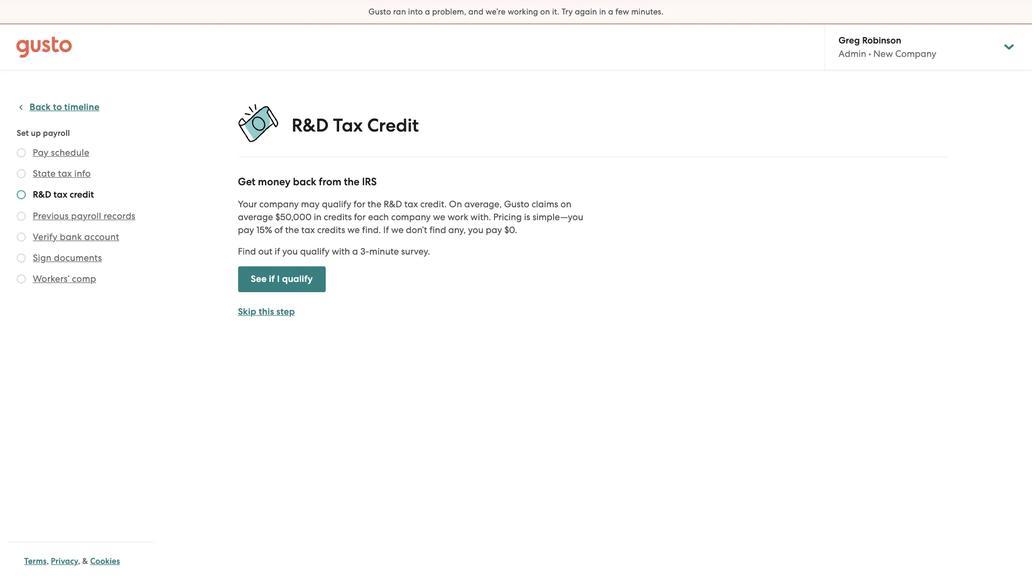 Task type: describe. For each thing, give the bounding box(es) containing it.
state
[[33, 168, 56, 179]]

robinson
[[863, 35, 902, 46]]

verify
[[33, 232, 58, 243]]

problem,
[[432, 7, 467, 17]]

check image for verify
[[17, 233, 26, 242]]

up
[[31, 129, 41, 138]]

info
[[74, 168, 91, 179]]

set up payroll
[[17, 129, 70, 138]]

any,
[[449, 225, 466, 236]]

set
[[17, 129, 29, 138]]

0 horizontal spatial the
[[285, 225, 299, 236]]

0 vertical spatial payroll
[[43, 129, 70, 138]]

r&d tax credit
[[33, 189, 94, 201]]

irs
[[362, 176, 377, 188]]

credit
[[70, 189, 94, 201]]

previous
[[33, 211, 69, 222]]

state tax info button
[[33, 167, 91, 180]]

0 horizontal spatial gusto
[[369, 7, 391, 17]]

and
[[469, 7, 484, 17]]

home image
[[16, 36, 72, 58]]

previous payroll records button
[[33, 210, 136, 223]]

state tax info
[[33, 168, 91, 179]]

account
[[84, 232, 119, 243]]

greg robinson admin • new company
[[839, 35, 937, 59]]

0 vertical spatial if
[[275, 246, 280, 257]]

sign
[[33, 253, 52, 264]]

sign documents button
[[33, 252, 102, 265]]

i
[[277, 274, 280, 285]]

tax inside button
[[58, 168, 72, 179]]

timeline
[[64, 102, 100, 113]]

1 vertical spatial for
[[354, 212, 366, 223]]

see if i qualify button
[[238, 267, 326, 293]]

back to timeline button
[[17, 101, 100, 114]]

workers'
[[33, 274, 70, 285]]

0 horizontal spatial you
[[283, 246, 298, 257]]

pay schedule
[[33, 147, 89, 158]]

1 vertical spatial company
[[391, 212, 431, 223]]

into
[[408, 7, 423, 17]]

1 , from the left
[[47, 557, 49, 567]]

admin
[[839, 48, 867, 59]]

check image for previous
[[17, 212, 26, 221]]

1 vertical spatial qualify
[[300, 246, 330, 257]]

each
[[368, 212, 389, 223]]

credit.
[[420, 199, 447, 210]]

comp
[[72, 274, 96, 285]]

r&d for r&d tax credit
[[33, 189, 51, 201]]

if
[[384, 225, 389, 236]]

1 horizontal spatial a
[[425, 7, 430, 17]]

money
[[258, 176, 291, 188]]

find.
[[362, 225, 381, 236]]

tax left credit.
[[405, 199, 418, 210]]

1 horizontal spatial the
[[344, 176, 360, 188]]

back
[[293, 176, 316, 188]]

gusto inside "your company may qualify for the r&d tax credit. on average, gusto claims on average $50,000 in credits for each company we work with. pricing is simple—you pay 15% of the tax credits we find. if we don't find any, you pay $0."
[[504, 199, 530, 210]]

to
[[53, 102, 62, 113]]

qualify for i
[[282, 274, 313, 285]]

claims
[[532, 199, 559, 210]]

workers' comp button
[[33, 273, 96, 286]]

simple—you
[[533, 212, 584, 223]]

work
[[448, 212, 469, 223]]

1 pay from the left
[[238, 225, 254, 236]]

don't
[[406, 225, 427, 236]]

0 horizontal spatial company
[[259, 199, 299, 210]]

terms
[[24, 557, 47, 567]]

this
[[259, 307, 274, 318]]

see
[[251, 274, 267, 285]]

new
[[874, 48, 894, 59]]

working
[[508, 7, 539, 17]]

you inside "your company may qualify for the r&d tax credit. on average, gusto claims on average $50,000 in credits for each company we work with. pricing is simple—you pay 15% of the tax credits we find. if we don't find any, you pay $0."
[[468, 225, 484, 236]]

get
[[238, 176, 256, 188]]

tax
[[333, 114, 363, 136]]

with
[[332, 246, 350, 257]]

2 pay from the left
[[486, 225, 502, 236]]

&
[[82, 557, 88, 567]]

get money back from the irs
[[238, 176, 377, 188]]

r&d inside "your company may qualify for the r&d tax credit. on average, gusto claims on average $50,000 in credits for each company we work with. pricing is simple—you pay 15% of the tax credits we find. if we don't find any, you pay $0."
[[384, 199, 402, 210]]

gusto ran into a problem, and we're working on it. try again in a few minutes.
[[369, 7, 664, 17]]

check image for pay
[[17, 148, 26, 158]]

0 horizontal spatial on
[[541, 7, 550, 17]]

skip
[[238, 307, 257, 318]]

2 horizontal spatial a
[[609, 7, 614, 17]]

records
[[104, 211, 136, 222]]

$50,000
[[276, 212, 312, 223]]

survey.
[[401, 246, 430, 257]]

documents
[[54, 253, 102, 264]]

is
[[524, 212, 531, 223]]

check image for state
[[17, 169, 26, 179]]

pay schedule button
[[33, 146, 89, 159]]

terms , privacy , & cookies
[[24, 557, 120, 567]]

payroll inside button
[[71, 211, 101, 222]]

step
[[277, 307, 295, 318]]

tax down $50,000
[[301, 225, 315, 236]]

2 horizontal spatial we
[[433, 212, 446, 223]]

1 horizontal spatial we
[[391, 225, 404, 236]]

from
[[319, 176, 342, 188]]

workers' comp
[[33, 274, 96, 285]]

skip this step
[[238, 307, 295, 318]]

with.
[[471, 212, 491, 223]]

verify bank account
[[33, 232, 119, 243]]



Task type: locate. For each thing, give the bounding box(es) containing it.
may
[[301, 199, 320, 210]]

if right out
[[275, 246, 280, 257]]

check image left previous
[[17, 212, 26, 221]]

pay
[[33, 147, 49, 158]]

a
[[425, 7, 430, 17], [609, 7, 614, 17], [352, 246, 358, 257]]

see if i qualify
[[251, 274, 313, 285]]

cookies
[[90, 557, 120, 567]]

qualify down from
[[322, 199, 351, 210]]

verify bank account button
[[33, 231, 119, 244]]

pricing
[[494, 212, 522, 223]]

we up find at left
[[433, 212, 446, 223]]

qualify inside see if i qualify button
[[282, 274, 313, 285]]

0 vertical spatial qualify
[[322, 199, 351, 210]]

gusto left the ran
[[369, 7, 391, 17]]

of
[[275, 225, 283, 236]]

15%
[[257, 225, 272, 236]]

1 horizontal spatial pay
[[486, 225, 502, 236]]

4 check image from the top
[[17, 275, 26, 284]]

pay left $0.
[[486, 225, 502, 236]]

0 horizontal spatial in
[[314, 212, 322, 223]]

r&d for r&d tax credit
[[292, 114, 329, 136]]

1 vertical spatial gusto
[[504, 199, 530, 210]]

r&d tax credit list
[[17, 146, 149, 288]]

your
[[238, 199, 257, 210]]

skip this step button
[[238, 306, 295, 319]]

qualify left with
[[300, 246, 330, 257]]

2 vertical spatial check image
[[17, 254, 26, 263]]

qualify for may
[[322, 199, 351, 210]]

0 vertical spatial the
[[344, 176, 360, 188]]

2 vertical spatial the
[[285, 225, 299, 236]]

,
[[47, 557, 49, 567], [78, 557, 80, 567]]

minutes.
[[632, 7, 664, 17]]

0 vertical spatial company
[[259, 199, 299, 210]]

on up simple—you
[[561, 199, 572, 210]]

•
[[869, 48, 872, 59]]

we
[[433, 212, 446, 223], [348, 225, 360, 236], [391, 225, 404, 236]]

in inside "your company may qualify for the r&d tax credit. on average, gusto claims on average $50,000 in credits for each company we work with. pricing is simple—you pay 15% of the tax credits we find. if we don't find any, you pay $0."
[[314, 212, 322, 223]]

find
[[238, 246, 256, 257]]

the up each
[[368, 199, 382, 210]]

0 horizontal spatial pay
[[238, 225, 254, 236]]

2 check image from the top
[[17, 190, 26, 200]]

0 horizontal spatial payroll
[[43, 129, 70, 138]]

for up find.
[[354, 212, 366, 223]]

1 horizontal spatial payroll
[[71, 211, 101, 222]]

for
[[354, 199, 366, 210], [354, 212, 366, 223]]

payroll
[[43, 129, 70, 138], [71, 211, 101, 222]]

qualify right i
[[282, 274, 313, 285]]

2 horizontal spatial r&d
[[384, 199, 402, 210]]

1 vertical spatial in
[[314, 212, 322, 223]]

your company may qualify for the r&d tax credit. on average, gusto claims on average $50,000 in credits for each company we work with. pricing is simple—you pay 15% of the tax credits we find. if we don't find any, you pay $0.
[[238, 199, 584, 236]]

r&d tax credit
[[292, 114, 419, 136]]

back to timeline
[[30, 102, 100, 113]]

tax left credit
[[54, 189, 67, 201]]

check image
[[17, 169, 26, 179], [17, 212, 26, 221], [17, 254, 26, 263]]

ran
[[393, 7, 406, 17]]

you down with.
[[468, 225, 484, 236]]

check image for sign
[[17, 254, 26, 263]]

1 horizontal spatial company
[[391, 212, 431, 223]]

privacy
[[51, 557, 78, 567]]

payroll up pay schedule button
[[43, 129, 70, 138]]

1 check image from the top
[[17, 148, 26, 158]]

0 vertical spatial gusto
[[369, 7, 391, 17]]

check image left r&d tax credit on the top
[[17, 190, 26, 200]]

try
[[562, 7, 573, 17]]

it.
[[552, 7, 560, 17]]

2 vertical spatial qualify
[[282, 274, 313, 285]]

we right if
[[391, 225, 404, 236]]

tax
[[58, 168, 72, 179], [54, 189, 67, 201], [405, 199, 418, 210], [301, 225, 315, 236]]

check image left workers'
[[17, 275, 26, 284]]

0 vertical spatial in
[[600, 7, 607, 17]]

1 horizontal spatial in
[[600, 7, 607, 17]]

average,
[[465, 199, 502, 210]]

terms link
[[24, 557, 47, 567]]

check image left sign
[[17, 254, 26, 263]]

the
[[344, 176, 360, 188], [368, 199, 382, 210], [285, 225, 299, 236]]

r&d up each
[[384, 199, 402, 210]]

credits up with
[[324, 212, 352, 223]]

3 check image from the top
[[17, 233, 26, 242]]

we're
[[486, 7, 506, 17]]

, left privacy link
[[47, 557, 49, 567]]

1 vertical spatial credits
[[317, 225, 345, 236]]

sign documents
[[33, 253, 102, 264]]

qualify
[[322, 199, 351, 210], [300, 246, 330, 257], [282, 274, 313, 285]]

$0.
[[505, 225, 517, 236]]

1 vertical spatial on
[[561, 199, 572, 210]]

company
[[259, 199, 299, 210], [391, 212, 431, 223]]

1 vertical spatial if
[[269, 274, 275, 285]]

0 vertical spatial on
[[541, 7, 550, 17]]

we left find.
[[348, 225, 360, 236]]

, left &
[[78, 557, 80, 567]]

r&d inside list
[[33, 189, 51, 201]]

in
[[600, 7, 607, 17], [314, 212, 322, 223]]

1 horizontal spatial gusto
[[504, 199, 530, 210]]

average
[[238, 212, 273, 223]]

cookies button
[[90, 556, 120, 569]]

0 vertical spatial credits
[[324, 212, 352, 223]]

credits up find out if you qualify with a 3-minute survey.
[[317, 225, 345, 236]]

pay down average
[[238, 225, 254, 236]]

if inside button
[[269, 274, 275, 285]]

r&d down state
[[33, 189, 51, 201]]

0 vertical spatial you
[[468, 225, 484, 236]]

bank
[[60, 232, 82, 243]]

again
[[575, 7, 597, 17]]

1 horizontal spatial on
[[561, 199, 572, 210]]

3 check image from the top
[[17, 254, 26, 263]]

on inside "your company may qualify for the r&d tax credit. on average, gusto claims on average $50,000 in credits for each company we work with. pricing is simple—you pay 15% of the tax credits we find. if we don't find any, you pay $0."
[[561, 199, 572, 210]]

0 horizontal spatial ,
[[47, 557, 49, 567]]

credit
[[367, 114, 419, 136]]

find
[[430, 225, 446, 236]]

out
[[258, 246, 273, 257]]

0 horizontal spatial a
[[352, 246, 358, 257]]

gusto up pricing
[[504, 199, 530, 210]]

0 vertical spatial for
[[354, 199, 366, 210]]

check image
[[17, 148, 26, 158], [17, 190, 26, 200], [17, 233, 26, 242], [17, 275, 26, 284]]

find out if you qualify with a 3-minute survey.
[[238, 246, 430, 257]]

0 vertical spatial check image
[[17, 169, 26, 179]]

1 vertical spatial payroll
[[71, 211, 101, 222]]

1 vertical spatial check image
[[17, 212, 26, 221]]

1 vertical spatial the
[[368, 199, 382, 210]]

on left it.
[[541, 7, 550, 17]]

check image left state
[[17, 169, 26, 179]]

0 horizontal spatial r&d
[[33, 189, 51, 201]]

check image for workers'
[[17, 275, 26, 284]]

1 vertical spatial you
[[283, 246, 298, 257]]

1 horizontal spatial r&d
[[292, 114, 329, 136]]

company up $50,000
[[259, 199, 299, 210]]

1 horizontal spatial ,
[[78, 557, 80, 567]]

2 horizontal spatial the
[[368, 199, 382, 210]]

you down the of
[[283, 246, 298, 257]]

the down $50,000
[[285, 225, 299, 236]]

privacy link
[[51, 557, 78, 567]]

in down may
[[314, 212, 322, 223]]

qualify inside "your company may qualify for the r&d tax credit. on average, gusto claims on average $50,000 in credits for each company we work with. pricing is simple—you pay 15% of the tax credits we find. if we don't find any, you pay $0."
[[322, 199, 351, 210]]

0 horizontal spatial we
[[348, 225, 360, 236]]

tax left info
[[58, 168, 72, 179]]

a right into
[[425, 7, 430, 17]]

schedule
[[51, 147, 89, 158]]

2 , from the left
[[78, 557, 80, 567]]

a left 3-
[[352, 246, 358, 257]]

3-
[[360, 246, 370, 257]]

check image left verify
[[17, 233, 26, 242]]

for down irs
[[354, 199, 366, 210]]

1 horizontal spatial you
[[468, 225, 484, 236]]

company up don't
[[391, 212, 431, 223]]

back
[[30, 102, 51, 113]]

minute
[[370, 246, 399, 257]]

on
[[449, 199, 462, 210]]

few
[[616, 7, 630, 17]]

gusto
[[369, 7, 391, 17], [504, 199, 530, 210]]

in right again
[[600, 7, 607, 17]]

greg
[[839, 35, 860, 46]]

on
[[541, 7, 550, 17], [561, 199, 572, 210]]

r&d left tax
[[292, 114, 329, 136]]

1 check image from the top
[[17, 169, 26, 179]]

if left i
[[269, 274, 275, 285]]

payroll down credit
[[71, 211, 101, 222]]

2 check image from the top
[[17, 212, 26, 221]]

previous payroll records
[[33, 211, 136, 222]]

the left irs
[[344, 176, 360, 188]]

a left few
[[609, 7, 614, 17]]

company
[[896, 48, 937, 59]]

check image left pay
[[17, 148, 26, 158]]

you
[[468, 225, 484, 236], [283, 246, 298, 257]]



Task type: vqa. For each thing, say whether or not it's contained in the screenshot.
bottommost surveys
no



